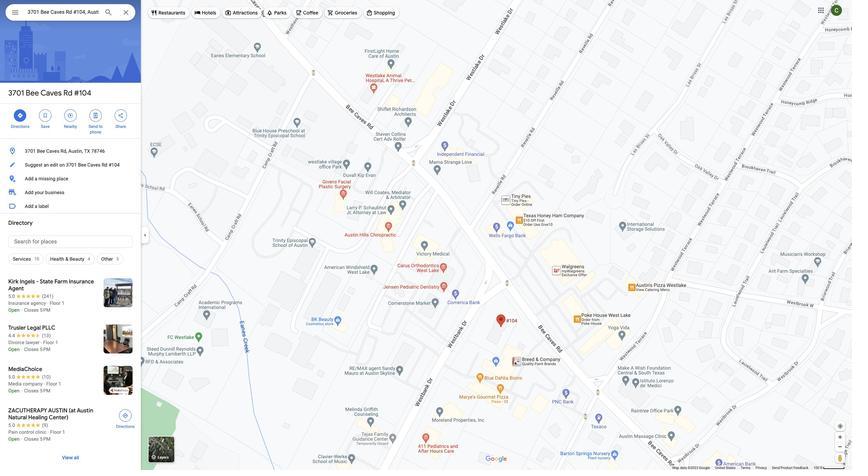 Task type: vqa. For each thing, say whether or not it's contained in the screenshot.
3701 Bee Caves Rd #104, Austin, TX 78746 FIELD
yes



Task type: locate. For each thing, give the bounding box(es) containing it.
0 vertical spatial directions
[[11, 124, 29, 129]]

floor down "(13)"
[[43, 340, 54, 346]]

privacy button
[[756, 466, 767, 471]]

· inside the insurance agency · floor 1 open ⋅ closes 5 pm
[[47, 301, 48, 306]]

0 vertical spatial add
[[25, 176, 33, 182]]

directions down 
[[11, 124, 29, 129]]

1 inside "media company · floor 1 open ⋅ closes 5 pm"
[[58, 382, 61, 387]]

1 vertical spatial a
[[35, 204, 37, 209]]

None text field
[[8, 236, 133, 248]]

add a label button
[[0, 200, 141, 213]]

send up "phone"
[[89, 124, 98, 129]]

closes down "lawyer"
[[24, 347, 39, 353]]

open down pain
[[8, 437, 20, 442]]

0 vertical spatial send
[[89, 124, 98, 129]]

5 pm inside the insurance agency · floor 1 open ⋅ closes 5 pm
[[40, 308, 50, 313]]

1 horizontal spatial send
[[772, 467, 780, 470]]

· down the "(10)" on the bottom of page
[[44, 382, 45, 387]]

directions
[[11, 124, 29, 129], [116, 425, 135, 430]]

1 right "lawyer"
[[55, 340, 58, 346]]

· down (241)
[[47, 301, 48, 306]]

floor for kirk ingels - state farm insurance agent
[[50, 301, 61, 306]]

google
[[699, 467, 710, 470]]

1 5.0 from the top
[[8, 294, 15, 299]]

show street view coverage image
[[836, 454, 846, 464]]

#104 inside button
[[109, 162, 120, 168]]

floor inside the insurance agency · floor 1 open ⋅ closes 5 pm
[[50, 301, 61, 306]]

1
[[62, 301, 65, 306], [55, 340, 58, 346], [58, 382, 61, 387], [62, 430, 65, 436]]

3701 bee caves rd, austin, tx 78746
[[25, 149, 105, 154]]

save
[[41, 124, 50, 129]]

caves up 
[[41, 88, 62, 98]]

an
[[44, 162, 49, 168]]

5.0 stars 241 reviews image
[[8, 293, 53, 300]]

1 vertical spatial bee
[[37, 149, 45, 154]]

⋅ for trusler legal pllc
[[21, 347, 23, 353]]

5 pm down the "(10)" on the bottom of page
[[40, 389, 50, 394]]

1 horizontal spatial 3701
[[25, 149, 36, 154]]

3 closes from the top
[[24, 389, 39, 394]]

· inside pain control clinic · floor 1 open ⋅ closes 5 pm
[[48, 430, 49, 436]]

rd
[[63, 88, 72, 98], [102, 162, 107, 168]]

2 add from the top
[[25, 190, 33, 195]]

5 pm down "(13)"
[[40, 347, 50, 353]]

open inside divorce lawyer · floor 1 open ⋅ closes 5 pm
[[8, 347, 20, 353]]

closes inside "media company · floor 1 open ⋅ closes 5 pm"
[[24, 389, 39, 394]]

insurance inside the kirk ingels - state farm insurance agent
[[69, 279, 94, 286]]

insurance right farm
[[69, 279, 94, 286]]

a
[[35, 176, 37, 182], [35, 204, 37, 209]]

2 5.0 from the top
[[8, 375, 15, 380]]

1 ⋅ from the top
[[21, 308, 23, 313]]

states
[[726, 467, 736, 470]]

4 open from the top
[[8, 437, 20, 442]]

5.0 for zacutherapy austin (at austin natural healing center)
[[8, 423, 15, 429]]

caves left rd,
[[46, 149, 59, 154]]


[[11, 8, 19, 17]]

0 horizontal spatial 3701
[[8, 88, 24, 98]]

3701 for 3701 bee caves rd #104
[[8, 88, 24, 98]]

1 add from the top
[[25, 176, 33, 182]]

open for kirk ingels - state farm insurance agent
[[8, 308, 20, 313]]

2 a from the top
[[35, 204, 37, 209]]

1 vertical spatial rd
[[102, 162, 107, 168]]

5 pm down the clinic
[[40, 437, 50, 442]]

actions for 3701 bee caves rd #104 region
[[0, 104, 141, 139]]

restaurants button
[[148, 4, 190, 21]]

closes down 'agency'
[[24, 308, 39, 313]]

1 for trusler legal pllc
[[55, 340, 58, 346]]

floor inside "media company · floor 1 open ⋅ closes 5 pm"
[[46, 382, 57, 387]]

a left missing
[[35, 176, 37, 182]]

100 ft button
[[814, 467, 845, 470]]

2 vertical spatial 5.0
[[8, 423, 15, 429]]

austin,
[[68, 149, 83, 154]]

suggest an edit on 3701 bee caves rd #104 button
[[0, 158, 141, 172]]

closes down company
[[24, 389, 39, 394]]

5.0 up the "media"
[[8, 375, 15, 380]]

2 vertical spatial caves
[[87, 162, 101, 168]]

3701 up suggest
[[25, 149, 36, 154]]

a for missing
[[35, 176, 37, 182]]

5 pm for trusler legal pllc
[[40, 347, 50, 353]]

open down the "media"
[[8, 389, 20, 394]]

1 vertical spatial send
[[772, 467, 780, 470]]

0 vertical spatial bee
[[26, 88, 39, 98]]

insurance down 5.0 stars 241 reviews "image"
[[8, 301, 29, 306]]

1 horizontal spatial #104
[[109, 162, 120, 168]]

0 horizontal spatial #104
[[74, 88, 91, 98]]

⋅ inside the insurance agency · floor 1 open ⋅ closes 5 pm
[[21, 308, 23, 313]]

2 vertical spatial add
[[25, 204, 33, 209]]

1 for mediachoice
[[58, 382, 61, 387]]

closes for kirk ingels - state farm insurance agent
[[24, 308, 39, 313]]

zoom out image
[[838, 445, 843, 450]]

none field inside 3701 bee caves rd #104, austin, tx 78746 field
[[28, 8, 99, 16]]

3701 bee caves rd, austin, tx 78746 button
[[0, 144, 141, 158]]

agency
[[31, 301, 46, 306]]

1 vertical spatial insurance
[[8, 301, 29, 306]]

5 pm down 'agency'
[[40, 308, 50, 313]]

pllc
[[42, 325, 55, 332]]

1 closes from the top
[[24, 308, 39, 313]]

4 closes from the top
[[24, 437, 39, 442]]

⋅ inside "media company · floor 1 open ⋅ closes 5 pm"
[[21, 389, 23, 394]]

(9)
[[42, 423, 48, 429]]

⋅ down divorce
[[21, 347, 23, 353]]

1 vertical spatial 5.0
[[8, 375, 15, 380]]

3701 Bee Caves Rd #104, Austin, TX 78746 field
[[6, 4, 135, 21]]

united
[[715, 467, 725, 470]]

phone
[[90, 130, 101, 135]]

rd down the 78746
[[102, 162, 107, 168]]

directions image
[[122, 413, 128, 419]]

5.0 up pain
[[8, 423, 15, 429]]

0 horizontal spatial send
[[89, 124, 98, 129]]

3701 bee caves rd #104 main content
[[0, 0, 141, 471]]

3 5 pm from the top
[[40, 389, 50, 394]]

4
[[88, 257, 90, 262]]

control
[[19, 430, 34, 436]]

open inside "media company · floor 1 open ⋅ closes 5 pm"
[[8, 389, 20, 394]]

0 vertical spatial 3701
[[8, 88, 24, 98]]

0 vertical spatial a
[[35, 176, 37, 182]]

tx
[[84, 149, 90, 154]]

open inside pain control clinic · floor 1 open ⋅ closes 5 pm
[[8, 437, 20, 442]]

1 5 pm from the top
[[40, 308, 50, 313]]

send left product
[[772, 467, 780, 470]]

· inside "media company · floor 1 open ⋅ closes 5 pm"
[[44, 382, 45, 387]]

send to phone
[[89, 124, 103, 135]]

floor inside divorce lawyer · floor 1 open ⋅ closes 5 pm
[[43, 340, 54, 346]]

None field
[[28, 8, 99, 16]]

rd inside button
[[102, 162, 107, 168]]

closes inside the insurance agency · floor 1 open ⋅ closes 5 pm
[[24, 308, 39, 313]]

1 inside pain control clinic · floor 1 open ⋅ closes 5 pm
[[62, 430, 65, 436]]

1 inside divorce lawyer · floor 1 open ⋅ closes 5 pm
[[55, 340, 58, 346]]

· right the clinic
[[48, 430, 49, 436]]

2 horizontal spatial 3701
[[66, 162, 77, 168]]

5.0 stars 10 reviews image
[[8, 374, 51, 381]]

your
[[35, 190, 44, 195]]

rd up 
[[63, 88, 72, 98]]

1 vertical spatial 3701
[[25, 149, 36, 154]]

divorce lawyer · floor 1 open ⋅ closes 5 pm
[[8, 340, 58, 353]]

1 vertical spatial caves
[[46, 149, 59, 154]]

1 horizontal spatial insurance
[[69, 279, 94, 286]]

5.0 inside "image"
[[8, 294, 15, 299]]

zoom in image
[[838, 435, 843, 440]]

· for trusler legal pllc
[[41, 340, 42, 346]]

insurance agency · floor 1 open ⋅ closes 5 pm
[[8, 301, 65, 313]]

product
[[781, 467, 793, 470]]

closes inside pain control clinic · floor 1 open ⋅ closes 5 pm
[[24, 437, 39, 442]]

2 closes from the top
[[24, 347, 39, 353]]

1 inside the insurance agency · floor 1 open ⋅ closes 5 pm
[[62, 301, 65, 306]]

3 open from the top
[[8, 389, 20, 394]]

1 down center)
[[62, 430, 65, 436]]

send inside send to phone
[[89, 124, 98, 129]]

· for mediachoice
[[44, 382, 45, 387]]

0 horizontal spatial directions
[[11, 124, 29, 129]]

⋅
[[21, 308, 23, 313], [21, 347, 23, 353], [21, 389, 23, 394], [21, 437, 23, 442]]

1 up austin
[[58, 382, 61, 387]]

5.0 for kirk ingels - state farm insurance agent
[[8, 294, 15, 299]]

1 open from the top
[[8, 308, 20, 313]]

0 vertical spatial 5.0
[[8, 294, 15, 299]]

open inside the insurance agency · floor 1 open ⋅ closes 5 pm
[[8, 308, 20, 313]]

4 5 pm from the top
[[40, 437, 50, 442]]

caves down the 78746
[[87, 162, 101, 168]]

floor down the "(10)" on the bottom of page
[[46, 382, 57, 387]]

0 horizontal spatial insurance
[[8, 301, 29, 306]]

add for add your business
[[25, 190, 33, 195]]

a left label
[[35, 204, 37, 209]]

closes down "control"
[[24, 437, 39, 442]]

1 down farm
[[62, 301, 65, 306]]

5.0 for mediachoice
[[8, 375, 15, 380]]

floor right the clinic
[[50, 430, 61, 436]]

add left your
[[25, 190, 33, 195]]

2 5 pm from the top
[[40, 347, 50, 353]]

shopping
[[374, 10, 395, 16]]

·
[[47, 301, 48, 306], [41, 340, 42, 346], [44, 382, 45, 387], [48, 430, 49, 436]]

3701 right 'on'
[[66, 162, 77, 168]]

all
[[74, 455, 79, 461]]

caves
[[41, 88, 62, 98], [46, 149, 59, 154], [87, 162, 101, 168]]

4.4 stars 13 reviews image
[[8, 333, 51, 340]]

0 vertical spatial insurance
[[69, 279, 94, 286]]

5 pm inside "media company · floor 1 open ⋅ closes 5 pm"
[[40, 389, 50, 394]]

add a missing place button
[[0, 172, 141, 186]]

data
[[680, 467, 687, 470]]

suggest an edit on 3701 bee caves rd #104
[[25, 162, 120, 168]]

5.0
[[8, 294, 15, 299], [8, 375, 15, 380], [8, 423, 15, 429]]

floor down (241)
[[50, 301, 61, 306]]

10
[[34, 257, 39, 262]]

open down divorce
[[8, 347, 20, 353]]

1 horizontal spatial directions
[[116, 425, 135, 430]]

2 ⋅ from the top
[[21, 347, 23, 353]]

&
[[65, 257, 68, 262]]

add down suggest
[[25, 176, 33, 182]]

add for add a missing place
[[25, 176, 33, 182]]

1 vertical spatial add
[[25, 190, 33, 195]]

5.0 stars 9 reviews image
[[8, 422, 48, 429]]

share
[[115, 124, 126, 129]]

closes inside divorce lawyer · floor 1 open ⋅ closes 5 pm
[[24, 347, 39, 353]]

insurance
[[69, 279, 94, 286], [8, 301, 29, 306]]

1 vertical spatial #104
[[109, 162, 120, 168]]

-
[[36, 279, 39, 286]]

0 vertical spatial caves
[[41, 88, 62, 98]]

3 5.0 from the top
[[8, 423, 15, 429]]

⋅ down 5.0 stars 241 reviews "image"
[[21, 308, 23, 313]]

3701 up 
[[8, 88, 24, 98]]

other
[[101, 257, 113, 262]]

⋅ down the "media"
[[21, 389, 23, 394]]

3 add from the top
[[25, 204, 33, 209]]

label
[[39, 204, 49, 209]]

floor for trusler legal pllc
[[43, 340, 54, 346]]

farm
[[54, 279, 68, 286]]

1 horizontal spatial rd
[[102, 162, 107, 168]]

5 pm for mediachoice
[[40, 389, 50, 394]]


[[118, 112, 124, 120]]

insurance inside the insurance agency · floor 1 open ⋅ closes 5 pm
[[8, 301, 29, 306]]

3 ⋅ from the top
[[21, 389, 23, 394]]

collapse side panel image
[[141, 232, 149, 239]]

⋅ inside divorce lawyer · floor 1 open ⋅ closes 5 pm
[[21, 347, 23, 353]]

feedback
[[794, 467, 809, 470]]

4 ⋅ from the top
[[21, 437, 23, 442]]

1 a from the top
[[35, 176, 37, 182]]

2 open from the top
[[8, 347, 20, 353]]

 search field
[[6, 4, 135, 22]]

add left label
[[25, 204, 33, 209]]

floor
[[50, 301, 61, 306], [43, 340, 54, 346], [46, 382, 57, 387], [50, 430, 61, 436]]

footer
[[673, 466, 814, 471]]

5 pm inside divorce lawyer · floor 1 open ⋅ closes 5 pm
[[40, 347, 50, 353]]

5.0 down agent
[[8, 294, 15, 299]]

rd,
[[61, 149, 67, 154]]

· down "(13)"
[[41, 340, 42, 346]]

· inside divorce lawyer · floor 1 open ⋅ closes 5 pm
[[41, 340, 42, 346]]

media
[[8, 382, 22, 387]]

send for send product feedback
[[772, 467, 780, 470]]

0 horizontal spatial rd
[[63, 88, 72, 98]]

open up "trusler"
[[8, 308, 20, 313]]

center)
[[49, 415, 68, 422]]

trusler legal pllc
[[8, 325, 55, 332]]

services 10
[[13, 257, 39, 262]]

hotels
[[202, 10, 216, 16]]

1 vertical spatial directions
[[116, 425, 135, 430]]

clinic
[[35, 430, 46, 436]]

directions down directions icon
[[116, 425, 135, 430]]

ingels
[[20, 279, 35, 286]]

footer inside google maps element
[[673, 466, 814, 471]]

pain
[[8, 430, 18, 436]]

add your business link
[[0, 186, 141, 200]]

send inside button
[[772, 467, 780, 470]]

open
[[8, 308, 20, 313], [8, 347, 20, 353], [8, 389, 20, 394], [8, 437, 20, 442]]

©2023
[[688, 467, 698, 470]]

footer containing map data ©2023 google
[[673, 466, 814, 471]]

add a label
[[25, 204, 49, 209]]

closes
[[24, 308, 39, 313], [24, 347, 39, 353], [24, 389, 39, 394], [24, 437, 39, 442]]

⋅ down "control"
[[21, 437, 23, 442]]



Task type: describe. For each thing, give the bounding box(es) containing it.
show your location image
[[838, 424, 844, 430]]

parks button
[[264, 4, 291, 21]]

3701 for 3701 bee caves rd, austin, tx 78746
[[25, 149, 36, 154]]

none text field inside the 3701 bee caves rd #104 main content
[[8, 236, 133, 248]]

restaurants
[[159, 10, 185, 16]]

map
[[673, 467, 679, 470]]

send for send to phone
[[89, 124, 98, 129]]


[[67, 112, 74, 120]]

2 vertical spatial 3701
[[66, 162, 77, 168]]

to
[[99, 124, 103, 129]]

agent
[[8, 286, 24, 293]]

4.4
[[8, 333, 15, 339]]

send product feedback
[[772, 467, 809, 470]]

trusler
[[8, 325, 26, 332]]

directions inside button
[[116, 425, 135, 430]]

map data ©2023 google
[[673, 467, 710, 470]]

5 pm inside pain control clinic · floor 1 open ⋅ closes 5 pm
[[40, 437, 50, 442]]

united states
[[715, 467, 736, 470]]

add for add a label
[[25, 204, 33, 209]]

legal
[[27, 325, 41, 332]]

coffee button
[[293, 4, 323, 21]]

bee for 3701 bee caves rd #104
[[26, 88, 39, 98]]

state
[[40, 279, 53, 286]]

coffee
[[303, 10, 318, 16]]

view all button
[[55, 450, 86, 467]]

health & beauty 4
[[50, 257, 90, 262]]

closes for mediachoice
[[24, 389, 39, 394]]

⋅ for mediachoice
[[21, 389, 23, 394]]

1 for kirk ingels - state farm insurance agent
[[62, 301, 65, 306]]

pain control clinic · floor 1 open ⋅ closes 5 pm
[[8, 430, 65, 442]]

natural
[[8, 415, 27, 422]]

kirk
[[8, 279, 18, 286]]

open for mediachoice
[[8, 389, 20, 394]]

floor for mediachoice
[[46, 382, 57, 387]]

media company · floor 1 open ⋅ closes 5 pm
[[8, 382, 61, 394]]

attractions
[[233, 10, 258, 16]]

view
[[62, 455, 73, 461]]

(10)
[[42, 375, 51, 380]]

100
[[814, 467, 820, 470]]

add a missing place
[[25, 176, 68, 182]]

bee for 3701 bee caves rd, austin, tx 78746
[[37, 149, 45, 154]]


[[42, 112, 48, 120]]

services
[[13, 257, 31, 262]]

· for kirk ingels - state farm insurance agent
[[47, 301, 48, 306]]

healing
[[28, 415, 48, 422]]

ft
[[821, 467, 823, 470]]

company
[[23, 382, 43, 387]]

privacy
[[756, 467, 767, 470]]

directions inside actions for 3701 bee caves rd #104 region
[[11, 124, 29, 129]]

3701 bee caves rd #104
[[8, 88, 91, 98]]

send product feedback button
[[772, 466, 809, 471]]

⋅ inside pain control clinic · floor 1 open ⋅ closes 5 pm
[[21, 437, 23, 442]]

zacutherapy austin (at austin natural healing center)
[[8, 408, 93, 422]]

0 vertical spatial rd
[[63, 88, 72, 98]]

terms
[[741, 467, 751, 470]]

mediachoice
[[8, 366, 42, 373]]

5 pm for kirk ingels - state farm insurance agent
[[40, 308, 50, 313]]

google account: christina overa  
(christinaovera9@gmail.com) image
[[831, 5, 842, 16]]


[[92, 112, 99, 120]]

(13)
[[42, 333, 51, 339]]

united states button
[[715, 466, 736, 471]]

3
[[116, 257, 119, 262]]

caves for rd,
[[46, 149, 59, 154]]

caves for rd
[[41, 88, 62, 98]]

other 3
[[101, 257, 119, 262]]

suggest
[[25, 162, 42, 168]]

2 vertical spatial bee
[[78, 162, 86, 168]]

floor inside pain control clinic · floor 1 open ⋅ closes 5 pm
[[50, 430, 61, 436]]

closes for trusler legal pllc
[[24, 347, 39, 353]]

layers
[[158, 456, 169, 461]]

divorce
[[8, 340, 24, 346]]

add your business
[[25, 190, 64, 195]]

nearby
[[64, 124, 77, 129]]

view all
[[62, 455, 79, 461]]

(241)
[[42, 294, 53, 299]]

0 vertical spatial #104
[[74, 88, 91, 98]]

parks
[[274, 10, 287, 16]]

lawyer
[[26, 340, 39, 346]]

78746
[[91, 149, 105, 154]]

missing
[[39, 176, 55, 182]]

⋅ for kirk ingels - state farm insurance agent
[[21, 308, 23, 313]]

business
[[45, 190, 64, 195]]

edit
[[50, 162, 58, 168]]

health
[[50, 257, 64, 262]]

kirk ingels - state farm insurance agent
[[8, 279, 94, 293]]

directory
[[8, 220, 33, 227]]

a for label
[[35, 204, 37, 209]]

groceries
[[335, 10, 357, 16]]

hotels button
[[192, 4, 220, 21]]

open for trusler legal pllc
[[8, 347, 20, 353]]

beauty
[[70, 257, 84, 262]]

place
[[57, 176, 68, 182]]

shopping button
[[364, 4, 399, 21]]

groceries button
[[325, 4, 362, 21]]

google maps element
[[0, 0, 852, 471]]

100 ft
[[814, 467, 823, 470]]

(at
[[69, 408, 76, 415]]



